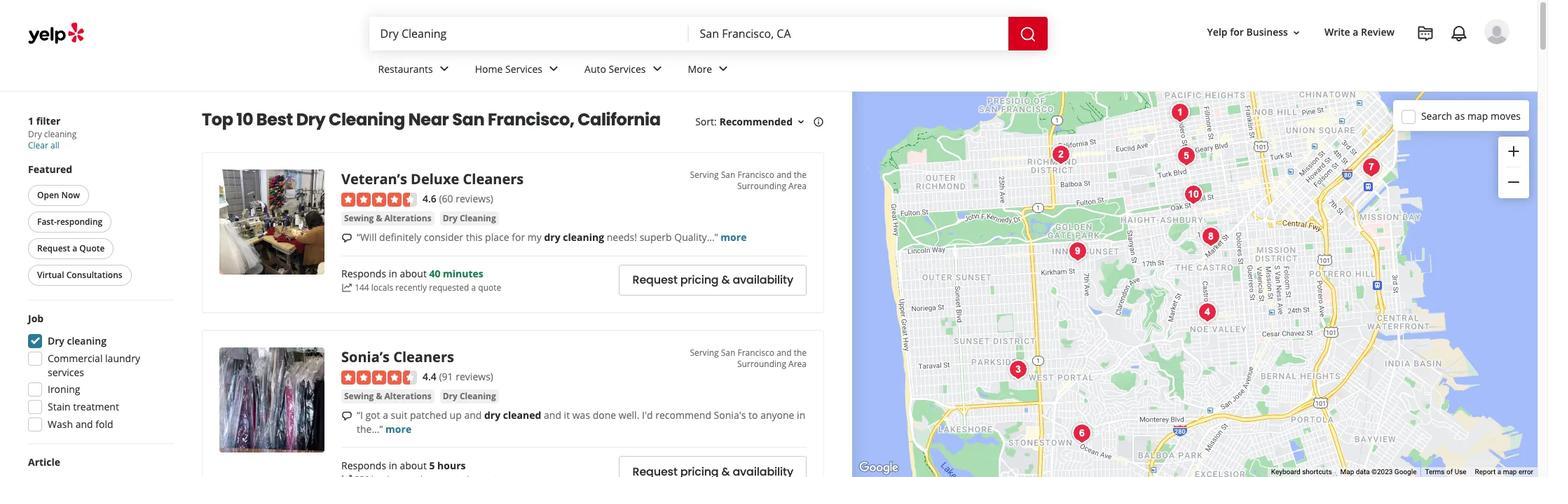 Task type: locate. For each thing, give the bounding box(es) containing it.
open now button
[[28, 185, 89, 206]]

2 dry cleaning link from the top
[[440, 390, 499, 404]]

services right auto
[[609, 62, 646, 75]]

sewing & alterations button down 4.6 star rating image
[[341, 212, 434, 226]]

dry up "consider"
[[443, 213, 458, 225]]

san right near
[[452, 108, 485, 131]]

fast-responding button
[[28, 212, 112, 233]]

2 reviews) from the top
[[456, 370, 494, 383]]

write a review link
[[1320, 20, 1401, 45]]

responds in about 40 minutes
[[341, 267, 484, 281]]

responds up 16 trending v2 image
[[341, 459, 386, 473]]

more link down suit
[[386, 423, 412, 436]]

more down suit
[[386, 423, 412, 436]]

1 filter dry cleaning clear all
[[28, 114, 77, 151]]

16 chevron down v2 image
[[1292, 27, 1303, 38], [796, 116, 807, 128]]

16 info v2 image
[[813, 116, 825, 127]]

veteran's deluxe cleaners image
[[219, 170, 325, 275]]

0 vertical spatial in
[[389, 267, 397, 281]]

cleaning
[[329, 108, 405, 131], [460, 213, 496, 225], [460, 391, 496, 403]]

1 vertical spatial group
[[24, 312, 174, 436]]

10
[[236, 108, 253, 131]]

0 vertical spatial cleaning
[[44, 128, 77, 140]]

dry for veteran's deluxe cleaners
[[544, 231, 561, 244]]

san for cleaners
[[721, 347, 736, 359]]

144
[[355, 282, 369, 294]]

& down 4.6 star rating image
[[376, 213, 382, 225]]

a right report
[[1498, 468, 1502, 476]]

responds in about 5 hours
[[341, 459, 466, 473]]

0 vertical spatial request
[[37, 243, 70, 255]]

0 vertical spatial responds
[[341, 267, 386, 281]]

1 vertical spatial &
[[722, 272, 730, 288]]

0 vertical spatial more
[[721, 231, 747, 244]]

24 chevron down v2 image for more
[[715, 61, 732, 77]]

2 sewing & alterations button from the top
[[341, 390, 434, 404]]

2 dry cleaning from the top
[[443, 391, 496, 403]]

1 horizontal spatial request
[[633, 272, 678, 288]]

dry cleaning link up the this
[[440, 212, 499, 226]]

0 vertical spatial map
[[1468, 109, 1489, 122]]

mulberrys garment care image
[[1358, 154, 1386, 182]]

home
[[475, 62, 503, 75]]

2 area from the top
[[789, 358, 807, 370]]

sewing up "will
[[344, 213, 374, 225]]

dry cleaning link
[[440, 212, 499, 226], [440, 390, 499, 404]]

1 horizontal spatial more link
[[721, 231, 747, 244]]

1 vertical spatial more link
[[386, 423, 412, 436]]

1 horizontal spatial group
[[1499, 137, 1530, 198]]

request a quote
[[37, 243, 105, 255]]

sewing & alterations down 4.6 star rating image
[[344, 213, 432, 225]]

"i got a suit patched up and dry cleaned
[[357, 409, 542, 422]]

california
[[578, 108, 661, 131]]

2 serving from the top
[[690, 347, 719, 359]]

16 speech v2 image for veteran's
[[341, 233, 353, 244]]

1 vertical spatial cleaning
[[460, 213, 496, 225]]

0 vertical spatial sewing & alterations button
[[341, 212, 434, 226]]

a inside button
[[72, 243, 77, 255]]

serving san francisco and the surrounding area down recommended
[[690, 169, 807, 192]]

2 16 speech v2 image from the top
[[341, 411, 353, 422]]

0 horizontal spatial cleaners
[[394, 348, 454, 367]]

1 vertical spatial cleaners
[[394, 348, 454, 367]]

1 francisco from the top
[[738, 169, 775, 181]]

2 sewing & alterations from the top
[[344, 391, 432, 403]]

the up anyone
[[794, 347, 807, 359]]

moves
[[1491, 109, 1522, 122]]

a inside 'link'
[[1354, 26, 1359, 39]]

1 vertical spatial sewing
[[344, 391, 374, 403]]

cleaning for sonia's cleaners
[[460, 391, 496, 403]]

1 sewing & alterations from the top
[[344, 213, 432, 225]]

map
[[1468, 109, 1489, 122], [1504, 468, 1518, 476]]

search image
[[1020, 26, 1037, 42]]

in for cleaners
[[389, 459, 397, 473]]

0 horizontal spatial for
[[512, 231, 525, 244]]

2 24 chevron down v2 image from the left
[[715, 61, 732, 77]]

dry cleaning down 4.4 (91 reviews)
[[443, 391, 496, 403]]

in
[[389, 267, 397, 281], [797, 409, 806, 422], [389, 459, 397, 473]]

0 horizontal spatial none field
[[380, 26, 678, 41]]

2 the from the top
[[794, 347, 807, 359]]

group
[[1499, 137, 1530, 198], [24, 312, 174, 436]]

16 speech v2 image left "will
[[341, 233, 353, 244]]

1 vertical spatial reviews)
[[456, 370, 494, 383]]

1 vertical spatial sewing & alterations
[[344, 391, 432, 403]]

1 dry cleaning button from the top
[[440, 212, 499, 226]]

featured group
[[25, 163, 174, 289]]

1 none field from the left
[[380, 26, 678, 41]]

wash and fold
[[48, 418, 113, 431]]

2 vertical spatial cleaning
[[67, 334, 107, 348]]

1 vertical spatial dry cleaning button
[[440, 390, 499, 404]]

& for deluxe
[[376, 213, 382, 225]]

san down recommended
[[721, 169, 736, 181]]

a for report
[[1498, 468, 1502, 476]]

0 horizontal spatial dry
[[485, 409, 501, 422]]

2 about from the top
[[400, 459, 427, 473]]

cleaners up 4.4
[[394, 348, 454, 367]]

sewing & alterations link down 4.6 star rating image
[[341, 212, 434, 226]]

1 vertical spatial serving
[[690, 347, 719, 359]]

as
[[1456, 109, 1466, 122]]

24 chevron down v2 image right restaurants
[[436, 61, 453, 77]]

stain
[[48, 400, 71, 414]]

0 vertical spatial group
[[1499, 137, 1530, 198]]

1 vertical spatial sewing & alterations link
[[341, 390, 434, 404]]

dry for sonia's cleaners
[[485, 409, 501, 422]]

None search field
[[369, 17, 1051, 50]]

1 vertical spatial surrounding
[[738, 358, 787, 370]]

0 horizontal spatial more link
[[386, 423, 412, 436]]

responds
[[341, 267, 386, 281], [341, 459, 386, 473]]

16 chevron down v2 image inside "yelp for business" button
[[1292, 27, 1303, 38]]

request for request pricing & availability
[[633, 272, 678, 288]]

in up locals
[[389, 267, 397, 281]]

home services
[[475, 62, 543, 75]]

about left 5
[[400, 459, 427, 473]]

the down recommended dropdown button
[[794, 169, 807, 181]]

0 horizontal spatial request
[[37, 243, 70, 255]]

1 vertical spatial 16 speech v2 image
[[341, 411, 353, 422]]

cleaning up veteran's
[[329, 108, 405, 131]]

sewing & alterations button down 4.4 star rating 'image'
[[341, 390, 434, 404]]

for right the yelp
[[1231, 26, 1245, 39]]

1 vertical spatial cleaning
[[563, 231, 604, 244]]

0 vertical spatial san
[[452, 108, 485, 131]]

services
[[506, 62, 543, 75], [609, 62, 646, 75]]

1 vertical spatial serving san francisco and the surrounding area
[[690, 347, 807, 370]]

1 vertical spatial dry cleaning link
[[440, 390, 499, 404]]

a
[[1354, 26, 1359, 39], [72, 243, 77, 255], [472, 282, 476, 294], [383, 409, 388, 422], [1498, 468, 1502, 476]]

1 horizontal spatial more
[[721, 231, 747, 244]]

cleaning
[[44, 128, 77, 140], [563, 231, 604, 244], [67, 334, 107, 348]]

write
[[1325, 26, 1351, 39]]

got
[[366, 409, 380, 422]]

0 vertical spatial sewing & alterations
[[344, 213, 432, 225]]

2 services from the left
[[609, 62, 646, 75]]

0 vertical spatial dry
[[544, 231, 561, 244]]

cleaning up commercial at bottom
[[67, 334, 107, 348]]

1 vertical spatial alterations
[[385, 391, 432, 403]]

24 chevron down v2 image right 'auto services'
[[649, 61, 666, 77]]

2 dry cleaning button from the top
[[440, 390, 499, 404]]

1 vertical spatial 16 chevron down v2 image
[[796, 116, 807, 128]]

1 vertical spatial responds
[[341, 459, 386, 473]]

place
[[485, 231, 509, 244]]

dry right the best
[[296, 108, 326, 131]]

0 vertical spatial dry cleaning
[[443, 213, 496, 225]]

0 vertical spatial sewing & alterations link
[[341, 212, 434, 226]]

recommend
[[656, 409, 712, 422]]

report a map error
[[1476, 468, 1534, 476]]

cleaning left needs!
[[563, 231, 604, 244]]

2 surrounding from the top
[[738, 358, 787, 370]]

sewing
[[344, 213, 374, 225], [344, 391, 374, 403]]

1 about from the top
[[400, 267, 427, 281]]

1 vertical spatial dry cleaning
[[443, 391, 496, 403]]

map right as at the top right of the page
[[1468, 109, 1489, 122]]

1 vertical spatial francisco
[[738, 347, 775, 359]]

and
[[777, 169, 792, 181], [777, 347, 792, 359], [464, 409, 482, 422], [544, 409, 562, 422], [75, 418, 93, 431]]

1 alterations from the top
[[385, 213, 432, 225]]

1 responds from the top
[[341, 267, 386, 281]]

2 vertical spatial san
[[721, 347, 736, 359]]

in left 5
[[389, 459, 397, 473]]

1 serving san francisco and the surrounding area from the top
[[690, 169, 807, 192]]

francisco up to
[[738, 347, 775, 359]]

more link for sonia's cleaners
[[386, 423, 412, 436]]

services for auto services
[[609, 62, 646, 75]]

services right home
[[506, 62, 543, 75]]

terms
[[1426, 468, 1446, 476]]

cleaning down filter
[[44, 128, 77, 140]]

sewing for sonia's
[[344, 391, 374, 403]]

for left my
[[512, 231, 525, 244]]

1 vertical spatial sewing & alterations button
[[341, 390, 434, 404]]

dry cleaning
[[48, 334, 107, 348]]

terms of use link
[[1426, 468, 1467, 476]]

definitely
[[379, 231, 422, 244]]

1 vertical spatial request
[[633, 272, 678, 288]]

sewing & alterations link for sonia's
[[341, 390, 434, 404]]

cleaning for veteran's deluxe cleaners
[[460, 213, 496, 225]]

dry up commercial at bottom
[[48, 334, 64, 348]]

24 chevron down v2 image inside "home services" link
[[546, 61, 562, 77]]

1 24 chevron down v2 image from the left
[[649, 61, 666, 77]]

more right quality..."
[[721, 231, 747, 244]]

cleaning down 4.4 (91 reviews)
[[460, 391, 496, 403]]

0 horizontal spatial map
[[1468, 109, 1489, 122]]

reviews) right (91 on the left bottom
[[456, 370, 494, 383]]

2 sewing & alterations link from the top
[[341, 390, 434, 404]]

16 chevron down v2 image right business
[[1292, 27, 1303, 38]]

2 responds from the top
[[341, 459, 386, 473]]

144 locals recently requested a quote
[[355, 282, 502, 294]]

sewing & alterations link
[[341, 212, 434, 226], [341, 390, 434, 404]]

yelp for business
[[1208, 26, 1289, 39]]

1 vertical spatial in
[[797, 409, 806, 422]]

0 vertical spatial francisco
[[738, 169, 775, 181]]

auto services
[[585, 62, 646, 75]]

24 chevron down v2 image left auto
[[546, 61, 562, 77]]

40
[[429, 267, 441, 281]]

1 vertical spatial map
[[1504, 468, 1518, 476]]

best
[[257, 108, 293, 131]]

responds up 144
[[341, 267, 386, 281]]

0 horizontal spatial services
[[506, 62, 543, 75]]

24 chevron down v2 image right more
[[715, 61, 732, 77]]

24 chevron down v2 image inside more link
[[715, 61, 732, 77]]

16 chevron down v2 image for yelp for business
[[1292, 27, 1303, 38]]

4.6
[[423, 192, 437, 205]]

dry cleaning up the this
[[443, 213, 496, 225]]

None field
[[380, 26, 678, 41], [700, 26, 997, 41]]

recommended
[[720, 115, 793, 128]]

none field find
[[380, 26, 678, 41]]

request down the superb
[[633, 272, 678, 288]]

1 surrounding from the top
[[738, 180, 787, 192]]

group containing job
[[24, 312, 174, 436]]

more link right quality..."
[[721, 231, 747, 244]]

cleaners up 4.6 (60 reviews)
[[463, 170, 524, 189]]

2 vertical spatial &
[[376, 391, 382, 403]]

article
[[28, 456, 60, 469]]

1 horizontal spatial for
[[1231, 26, 1245, 39]]

2 none field from the left
[[700, 26, 997, 41]]

1 the from the top
[[794, 169, 807, 181]]

dry cleaning
[[443, 213, 496, 225], [443, 391, 496, 403]]

1 vertical spatial san
[[721, 169, 736, 181]]

2 francisco from the top
[[738, 347, 775, 359]]

& down 4.4 star rating 'image'
[[376, 391, 382, 403]]

16 chevron down v2 image inside recommended dropdown button
[[796, 116, 807, 128]]

serving
[[690, 169, 719, 181], [690, 347, 719, 359]]

alterations up 'definitely'
[[385, 213, 432, 225]]

cleaners
[[463, 170, 524, 189], [394, 348, 454, 367]]

0 vertical spatial dry cleaning button
[[440, 212, 499, 226]]

1 sewing & alterations button from the top
[[341, 212, 434, 226]]

surrounding up to
[[738, 358, 787, 370]]

top 10 best dry cleaning near san francisco, california
[[202, 108, 661, 131]]

sewing up "i
[[344, 391, 374, 403]]

map data ©2023 google
[[1341, 468, 1417, 476]]

0 vertical spatial about
[[400, 267, 427, 281]]

sunset laundry & cleaner image
[[1064, 238, 1092, 266]]

the
[[794, 169, 807, 181], [794, 347, 807, 359]]

divisadero heights cleaner image
[[1173, 142, 1201, 170]]

2 vertical spatial in
[[389, 459, 397, 473]]

sea breeze cleaners image
[[1194, 299, 1222, 327]]

1 serving from the top
[[690, 169, 719, 181]]

1 vertical spatial dry
[[485, 409, 501, 422]]

sewing & alterations down 4.4 star rating 'image'
[[344, 391, 432, 403]]

0 vertical spatial cleaners
[[463, 170, 524, 189]]

about up 'recently'
[[400, 267, 427, 281]]

0 horizontal spatial 24 chevron down v2 image
[[649, 61, 666, 77]]

and left "it"
[[544, 409, 562, 422]]

1 horizontal spatial services
[[609, 62, 646, 75]]

responding
[[57, 216, 103, 228]]

request inside the request pricing & availability button
[[633, 272, 678, 288]]

16 speech v2 image for sonia's
[[341, 411, 353, 422]]

in inside and it was done well. i'd recommend sonia's to anyone in the..."
[[797, 409, 806, 422]]

2 serving san francisco and the surrounding area from the top
[[690, 347, 807, 370]]

commercial laundry services
[[48, 352, 140, 379]]

1 horizontal spatial dry
[[544, 231, 561, 244]]

1 dry cleaning link from the top
[[440, 212, 499, 226]]

1 reviews) from the top
[[456, 192, 494, 205]]

0 horizontal spatial group
[[24, 312, 174, 436]]

dry right my
[[544, 231, 561, 244]]

serving up recommend
[[690, 347, 719, 359]]

superb
[[640, 231, 672, 244]]

done
[[593, 409, 617, 422]]

services for home services
[[506, 62, 543, 75]]

requested
[[429, 282, 469, 294]]

0 vertical spatial the
[[794, 169, 807, 181]]

sewing & alterations
[[344, 213, 432, 225], [344, 391, 432, 403]]

surrounding down recommended dropdown button
[[738, 180, 787, 192]]

0 vertical spatial 16 speech v2 image
[[341, 233, 353, 244]]

1 24 chevron down v2 image from the left
[[436, 61, 453, 77]]

1 horizontal spatial none field
[[700, 26, 997, 41]]

sewing & alterations link down 4.4 star rating 'image'
[[341, 390, 434, 404]]

1 vertical spatial area
[[789, 358, 807, 370]]

brad k. image
[[1485, 19, 1510, 44]]

1 horizontal spatial 16 chevron down v2 image
[[1292, 27, 1303, 38]]

was
[[573, 409, 590, 422]]

0 vertical spatial for
[[1231, 26, 1245, 39]]

in right anyone
[[797, 409, 806, 422]]

1 sewing & alterations link from the top
[[341, 212, 434, 226]]

alterations up suit
[[385, 391, 432, 403]]

request up virtual
[[37, 243, 70, 255]]

dry down 1
[[28, 128, 42, 140]]

report
[[1476, 468, 1497, 476]]

(91
[[439, 370, 453, 383]]

1 services from the left
[[506, 62, 543, 75]]

24 chevron down v2 image for restaurants
[[436, 61, 453, 77]]

consultations
[[66, 269, 122, 281]]

about for cleaners
[[400, 459, 427, 473]]

1 horizontal spatial 24 chevron down v2 image
[[715, 61, 732, 77]]

serving san francisco and the surrounding area up to
[[690, 347, 807, 370]]

dry cleaning button up up
[[440, 390, 499, 404]]

alterations
[[385, 213, 432, 225], [385, 391, 432, 403]]

16 chevron down v2 image left 16 info v2 icon
[[796, 116, 807, 128]]

2 24 chevron down v2 image from the left
[[546, 61, 562, 77]]

sonia's cleaners
[[341, 348, 454, 367]]

dry cleaning button up the this
[[440, 212, 499, 226]]

1 sewing from the top
[[344, 213, 374, 225]]

1 horizontal spatial 24 chevron down v2 image
[[546, 61, 562, 77]]

serving down sort:
[[690, 169, 719, 181]]

the for veteran's deluxe cleaners
[[794, 169, 807, 181]]

responds for veteran's deluxe cleaners
[[341, 267, 386, 281]]

24 chevron down v2 image inside auto services link
[[649, 61, 666, 77]]

reviews) right (60
[[456, 192, 494, 205]]

dry cleaning link up up
[[440, 390, 499, 404]]

0 vertical spatial surrounding
[[738, 180, 787, 192]]

serving san francisco and the surrounding area for veteran's deluxe cleaners
[[690, 169, 807, 192]]

projects image
[[1418, 25, 1435, 42]]

map left the error
[[1504, 468, 1518, 476]]

my
[[528, 231, 542, 244]]

locals
[[372, 282, 394, 294]]

& right pricing
[[722, 272, 730, 288]]

1 area from the top
[[789, 180, 807, 192]]

24 chevron down v2 image inside restaurants link
[[436, 61, 453, 77]]

0 vertical spatial &
[[376, 213, 382, 225]]

2 vertical spatial cleaning
[[460, 391, 496, 403]]

reviews) for cleaners
[[456, 370, 494, 383]]

surrounding for sonia's cleaners
[[738, 358, 787, 370]]

0 vertical spatial sewing
[[344, 213, 374, 225]]

request inside request a quote button
[[37, 243, 70, 255]]

0 horizontal spatial more
[[386, 423, 412, 436]]

francisco down recommended
[[738, 169, 775, 181]]

keyboard shortcuts
[[1272, 468, 1333, 476]]

a left quote
[[72, 243, 77, 255]]

the..."
[[357, 423, 383, 436]]

0 vertical spatial area
[[789, 180, 807, 192]]

24 chevron down v2 image
[[649, 61, 666, 77], [715, 61, 732, 77]]

0 vertical spatial serving
[[690, 169, 719, 181]]

1 horizontal spatial map
[[1504, 468, 1518, 476]]

24 chevron down v2 image
[[436, 61, 453, 77], [546, 61, 562, 77]]

cleaning up the this
[[460, 213, 496, 225]]

0 horizontal spatial 16 chevron down v2 image
[[796, 116, 807, 128]]

2 alterations from the top
[[385, 391, 432, 403]]

area
[[789, 180, 807, 192], [789, 358, 807, 370]]

0 vertical spatial serving san francisco and the surrounding area
[[690, 169, 807, 192]]

1 vertical spatial about
[[400, 459, 427, 473]]

16 speech v2 image
[[341, 233, 353, 244], [341, 411, 353, 422]]

1 vertical spatial the
[[794, 347, 807, 359]]

serving for sonia's cleaners
[[690, 347, 719, 359]]

0 vertical spatial dry cleaning link
[[440, 212, 499, 226]]

san up sonia's
[[721, 347, 736, 359]]

serving san francisco and the surrounding area for sonia's cleaners
[[690, 347, 807, 370]]

dry left cleaned
[[485, 409, 501, 422]]

1 16 speech v2 image from the top
[[341, 233, 353, 244]]

a right got at the bottom of the page
[[383, 409, 388, 422]]

dry
[[544, 231, 561, 244], [485, 409, 501, 422]]

0 vertical spatial more link
[[721, 231, 747, 244]]

a right write
[[1354, 26, 1359, 39]]

0 vertical spatial reviews)
[[456, 192, 494, 205]]

in for deluxe
[[389, 267, 397, 281]]

1 dry cleaning from the top
[[443, 213, 496, 225]]

none field near
[[700, 26, 997, 41]]

0 vertical spatial alterations
[[385, 213, 432, 225]]

16 speech v2 image left "i
[[341, 411, 353, 422]]

0 vertical spatial 16 chevron down v2 image
[[1292, 27, 1303, 38]]

0 horizontal spatial 24 chevron down v2 image
[[436, 61, 453, 77]]

2 sewing from the top
[[344, 391, 374, 403]]



Task type: describe. For each thing, give the bounding box(es) containing it.
cleaning inside group
[[67, 334, 107, 348]]

keyboard shortcuts button
[[1272, 468, 1333, 478]]

search
[[1422, 109, 1453, 122]]

sewing for veteran's
[[344, 213, 374, 225]]

yelp for business button
[[1202, 20, 1308, 45]]

stain treatment
[[48, 400, 119, 414]]

sewing & alterations button for veteran's
[[341, 212, 434, 226]]

clear all link
[[28, 140, 59, 151]]

quality..."
[[675, 231, 719, 244]]

a left the 'quote'
[[472, 282, 476, 294]]

dry cleaning link for deluxe
[[440, 212, 499, 226]]

veteran's deluxe cleaners link
[[341, 170, 524, 189]]

zoom in image
[[1506, 143, 1523, 160]]

laundry
[[105, 352, 140, 365]]

dry cleaning button for cleaners
[[440, 390, 499, 404]]

5
[[429, 459, 435, 473]]

Near text field
[[700, 26, 997, 41]]

veteran's deluxe cleaners image
[[1167, 99, 1195, 127]]

it
[[564, 409, 570, 422]]

clear
[[28, 140, 48, 151]]

reviews) for deluxe
[[456, 192, 494, 205]]

4.6 (60 reviews)
[[423, 192, 494, 205]]

patched
[[410, 409, 447, 422]]

"will
[[357, 231, 377, 244]]

yelp
[[1208, 26, 1228, 39]]

virtual
[[37, 269, 64, 281]]

business
[[1247, 26, 1289, 39]]

terms of use
[[1426, 468, 1467, 476]]

0 vertical spatial cleaning
[[329, 108, 405, 131]]

16 trending v2 image
[[341, 283, 353, 294]]

needs!
[[607, 231, 637, 244]]

and down stain treatment
[[75, 418, 93, 431]]

request a quote button
[[28, 238, 114, 259]]

16 trending v2 image
[[341, 474, 353, 478]]

i'd
[[642, 409, 653, 422]]

surrounding for veteran's deluxe cleaners
[[738, 180, 787, 192]]

notifications image
[[1452, 25, 1468, 42]]

"i
[[357, 409, 363, 422]]

error
[[1519, 468, 1534, 476]]

hours
[[438, 459, 466, 473]]

sort:
[[696, 115, 717, 128]]

consider
[[424, 231, 464, 244]]

sewing & alterations link for veteran's
[[341, 212, 434, 226]]

more link for veteran's deluxe cleaners
[[721, 231, 747, 244]]

and down recommended dropdown button
[[777, 169, 792, 181]]

map region
[[680, 0, 1549, 478]]

open
[[37, 189, 59, 201]]

and inside and it was done well. i'd recommend sonia's to anyone in the..."
[[544, 409, 562, 422]]

review
[[1362, 26, 1395, 39]]

near
[[409, 108, 449, 131]]

and it was done well. i'd recommend sonia's to anyone in the..."
[[357, 409, 806, 436]]

commercial
[[48, 352, 103, 365]]

more link
[[677, 50, 743, 91]]

dry inside 1 filter dry cleaning clear all
[[28, 128, 42, 140]]

data
[[1357, 468, 1371, 476]]

sonia's cleaners image
[[219, 348, 325, 453]]

area for sonia's cleaners
[[789, 358, 807, 370]]

sonia's
[[341, 348, 390, 367]]

"will definitely consider this place for my dry cleaning needs! superb quality..." more
[[357, 231, 747, 244]]

24 chevron down v2 image for auto services
[[649, 61, 666, 77]]

and right up
[[464, 409, 482, 422]]

cleaned
[[503, 409, 542, 422]]

cleaning inside 1 filter dry cleaning clear all
[[44, 128, 77, 140]]

map for error
[[1504, 468, 1518, 476]]

deluxe
[[411, 170, 460, 189]]

fast-responding
[[37, 216, 103, 228]]

1 horizontal spatial cleaners
[[463, 170, 524, 189]]

restaurants
[[378, 62, 433, 75]]

map for moves
[[1468, 109, 1489, 122]]

use
[[1455, 468, 1467, 476]]

open now
[[37, 189, 80, 201]]

alterations for deluxe
[[385, 213, 432, 225]]

for inside button
[[1231, 26, 1245, 39]]

24 chevron down v2 image for home services
[[546, 61, 562, 77]]

16 chevron down v2 image for recommended
[[796, 116, 807, 128]]

alterations for cleaners
[[385, 391, 432, 403]]

4.4 (91 reviews)
[[423, 370, 494, 383]]

francisco for veteran's deluxe cleaners
[[738, 169, 775, 181]]

google
[[1395, 468, 1417, 476]]

toni cleaners image
[[1198, 223, 1226, 251]]

map
[[1341, 468, 1355, 476]]

treatment
[[73, 400, 119, 414]]

quote
[[478, 282, 502, 294]]

request for request a quote
[[37, 243, 70, 255]]

serving for veteran's deluxe cleaners
[[690, 169, 719, 181]]

auto services link
[[574, 50, 677, 91]]

dry cleaning link for cleaners
[[440, 390, 499, 404]]

sewing & alterations button for sonia's
[[341, 390, 434, 404]]

4.4 star rating image
[[341, 371, 417, 385]]

restaurants link
[[367, 50, 464, 91]]

services
[[48, 366, 84, 379]]

a for write
[[1354, 26, 1359, 39]]

dry cleaning button for deluxe
[[440, 212, 499, 226]]

filter
[[36, 114, 61, 128]]

sonia's
[[714, 409, 746, 422]]

auto
[[585, 62, 606, 75]]

martini cleaners image
[[1180, 181, 1208, 209]]

wash
[[48, 418, 73, 431]]

dry cleaning for deluxe
[[443, 213, 496, 225]]

sewing & alterations for veteran's
[[344, 213, 432, 225]]

san for deluxe
[[721, 169, 736, 181]]

1 vertical spatial for
[[512, 231, 525, 244]]

sonia's cleaners image
[[1048, 141, 1076, 169]]

responds for sonia's cleaners
[[341, 459, 386, 473]]

1 vertical spatial more
[[386, 423, 412, 436]]

recently
[[396, 282, 427, 294]]

availability
[[733, 272, 794, 288]]

sewing & alterations for sonia's
[[344, 391, 432, 403]]

the for sonia's cleaners
[[794, 347, 807, 359]]

write a review
[[1325, 26, 1395, 39]]

veteran's deluxe cleaners
[[341, 170, 524, 189]]

a for request
[[72, 243, 77, 255]]

francisco,
[[488, 108, 575, 131]]

francisco for sonia's cleaners
[[738, 347, 775, 359]]

all seasons cleaners image
[[1005, 356, 1033, 384]]

user actions element
[[1197, 18, 1530, 104]]

up
[[450, 409, 462, 422]]

ocean dry cleaning image
[[1069, 420, 1097, 448]]

all
[[50, 140, 59, 151]]

4.6 star rating image
[[341, 193, 417, 207]]

ironing
[[48, 383, 80, 396]]

business categories element
[[367, 50, 1510, 91]]

report a map error link
[[1476, 468, 1534, 476]]

pricing
[[681, 272, 719, 288]]

about for deluxe
[[400, 267, 427, 281]]

of
[[1447, 468, 1454, 476]]

dry cleaning for cleaners
[[443, 391, 496, 403]]

and up anyone
[[777, 347, 792, 359]]

this
[[466, 231, 483, 244]]

google image
[[856, 459, 902, 478]]

virtual consultations button
[[28, 265, 132, 286]]

shortcuts
[[1303, 468, 1333, 476]]

anyone
[[761, 409, 795, 422]]

Find text field
[[380, 26, 678, 41]]

zoom out image
[[1506, 174, 1523, 191]]

search as map moves
[[1422, 109, 1522, 122]]

job
[[28, 312, 44, 325]]

fold
[[96, 418, 113, 431]]

home services link
[[464, 50, 574, 91]]

1
[[28, 114, 34, 128]]

dry up "i got a suit patched up and dry cleaned
[[443, 391, 458, 403]]

area for veteran's deluxe cleaners
[[789, 180, 807, 192]]

fast-
[[37, 216, 57, 228]]

well.
[[619, 409, 640, 422]]

top
[[202, 108, 233, 131]]

& for cleaners
[[376, 391, 382, 403]]



Task type: vqa. For each thing, say whether or not it's contained in the screenshot.
4 STAR RATING image
no



